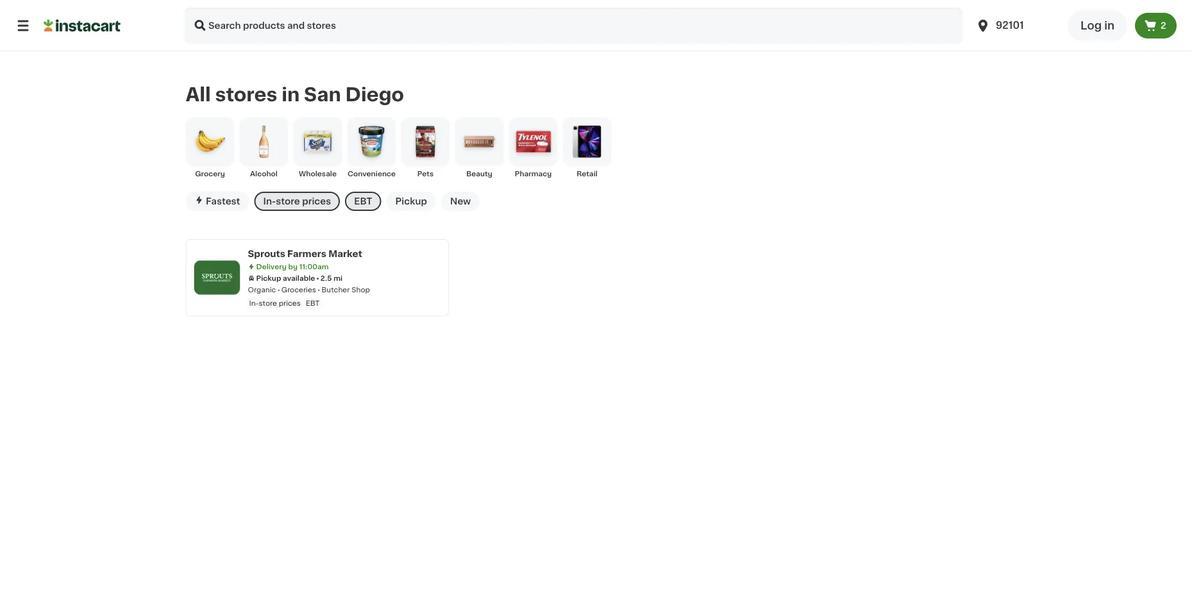 Task type: vqa. For each thing, say whether or not it's contained in the screenshot.
Fru inside the Tru Fru Pineapple In White Chocolate
no



Task type: locate. For each thing, give the bounding box(es) containing it.
retail
[[577, 170, 598, 177]]

in inside button
[[1104, 20, 1115, 31]]

in-store prices button
[[254, 192, 340, 211]]

0 horizontal spatial in
[[282, 85, 300, 104]]

in- down 'alcohol'
[[263, 197, 276, 206]]

fastest button
[[186, 192, 249, 211]]

diego
[[345, 85, 404, 104]]

ebt inside button
[[354, 197, 372, 206]]

shop
[[352, 286, 370, 293]]

new
[[450, 197, 471, 206]]

pickup down delivery
[[256, 275, 281, 282]]

ebt inside organic groceries butcher shop in-store prices ebt
[[306, 299, 320, 306]]

1 horizontal spatial ebt
[[354, 197, 372, 206]]

1 vertical spatial pickup
[[256, 275, 281, 282]]

log in button
[[1068, 10, 1127, 41]]

0 vertical spatial pickup
[[395, 197, 427, 206]]

92101 button
[[968, 8, 1060, 44]]

1 vertical spatial in
[[282, 85, 300, 104]]

0 horizontal spatial ebt
[[306, 299, 320, 306]]

available
[[283, 275, 315, 282]]

sprouts farmers market
[[248, 249, 362, 258]]

1 vertical spatial prices
[[279, 299, 301, 306]]

prices down wholesale
[[302, 197, 331, 206]]

2
[[1161, 21, 1167, 30]]

grocery button
[[186, 117, 234, 179]]

2 button
[[1135, 13, 1177, 38]]

1 horizontal spatial in-
[[263, 197, 276, 206]]

pickup
[[395, 197, 427, 206], [256, 275, 281, 282]]

2.5 mi
[[321, 275, 343, 282]]

in
[[1104, 20, 1115, 31], [282, 85, 300, 104]]

2.5
[[321, 275, 332, 282]]

ebt button
[[345, 192, 381, 211]]

pickup for pickup
[[395, 197, 427, 206]]

prices down groceries
[[279, 299, 301, 306]]

0 vertical spatial ebt
[[354, 197, 372, 206]]

butcher
[[322, 286, 350, 293]]

0 horizontal spatial prices
[[279, 299, 301, 306]]

0 vertical spatial prices
[[302, 197, 331, 206]]

1 horizontal spatial pickup
[[395, 197, 427, 206]]

instacart logo image
[[44, 18, 121, 33]]

pharmacy
[[515, 170, 552, 177]]

grocery
[[195, 170, 225, 177]]

ebt down convenience
[[354, 197, 372, 206]]

prices inside 'in-store prices' button
[[302, 197, 331, 206]]

1 horizontal spatial in
[[1104, 20, 1115, 31]]

None search field
[[185, 8, 963, 44]]

in right log
[[1104, 20, 1115, 31]]

1 vertical spatial ebt
[[306, 299, 320, 306]]

ebt down groceries
[[306, 299, 320, 306]]

pickup inside button
[[395, 197, 427, 206]]

11:00am
[[299, 263, 329, 270]]

mi
[[334, 275, 343, 282]]

in-
[[263, 197, 276, 206], [249, 299, 259, 306]]

in left san
[[282, 85, 300, 104]]

store down 'organic'
[[259, 299, 277, 306]]

1 horizontal spatial prices
[[302, 197, 331, 206]]

delivery
[[256, 263, 287, 270]]

sprouts farmers market logo image
[[200, 261, 234, 294]]

log in
[[1081, 20, 1115, 31]]

prices
[[302, 197, 331, 206], [279, 299, 301, 306]]

0 horizontal spatial in-
[[249, 299, 259, 306]]

ebt
[[354, 197, 372, 206], [306, 299, 320, 306]]

pickup down the pets
[[395, 197, 427, 206]]

fastest
[[206, 197, 240, 206]]

beauty
[[466, 170, 492, 177]]

farmers
[[287, 249, 326, 258]]

pets
[[417, 170, 434, 177]]

92101 button
[[976, 8, 1052, 44]]

in- inside button
[[263, 197, 276, 206]]

1 vertical spatial in-
[[249, 299, 259, 306]]

store
[[276, 197, 300, 206], [259, 299, 277, 306]]

1 vertical spatial store
[[259, 299, 277, 306]]

0 vertical spatial in-
[[263, 197, 276, 206]]

0 horizontal spatial pickup
[[256, 275, 281, 282]]

prices inside organic groceries butcher shop in-store prices ebt
[[279, 299, 301, 306]]

0 vertical spatial store
[[276, 197, 300, 206]]

in- down 'organic'
[[249, 299, 259, 306]]

0 vertical spatial in
[[1104, 20, 1115, 31]]

store down 'alcohol'
[[276, 197, 300, 206]]



Task type: describe. For each thing, give the bounding box(es) containing it.
sprouts
[[248, 249, 285, 258]]

alcohol button
[[240, 117, 288, 179]]

pickup available
[[256, 275, 315, 282]]

groceries
[[281, 286, 316, 293]]

convenience button
[[347, 117, 396, 179]]

store inside organic groceries butcher shop in-store prices ebt
[[259, 299, 277, 306]]

new button
[[441, 192, 480, 211]]

stores
[[215, 85, 277, 104]]

all
[[186, 85, 211, 104]]

in- inside organic groceries butcher shop in-store prices ebt
[[249, 299, 259, 306]]

wholesale
[[299, 170, 337, 177]]

pets button
[[401, 117, 450, 179]]

beauty button
[[455, 117, 504, 179]]

pharmacy button
[[509, 117, 558, 179]]

all stores in san diego main content
[[0, 51, 1192, 337]]

all stores in san diego
[[186, 85, 404, 104]]

organic
[[248, 286, 276, 293]]

Search field
[[185, 8, 963, 44]]

alcohol
[[250, 170, 278, 177]]

wholesale button
[[293, 117, 342, 179]]

92101
[[996, 21, 1024, 30]]

store inside button
[[276, 197, 300, 206]]

pickup for pickup available
[[256, 275, 281, 282]]

pickup button
[[386, 192, 436, 211]]

delivery by 11:00am
[[256, 263, 329, 270]]

log
[[1081, 20, 1102, 31]]

market
[[329, 249, 362, 258]]

by
[[288, 263, 298, 270]]

in-store prices
[[263, 197, 331, 206]]

san
[[304, 85, 341, 104]]

convenience
[[348, 170, 396, 177]]

in inside main content
[[282, 85, 300, 104]]

retail button
[[563, 117, 612, 179]]

organic groceries butcher shop in-store prices ebt
[[248, 286, 370, 306]]



